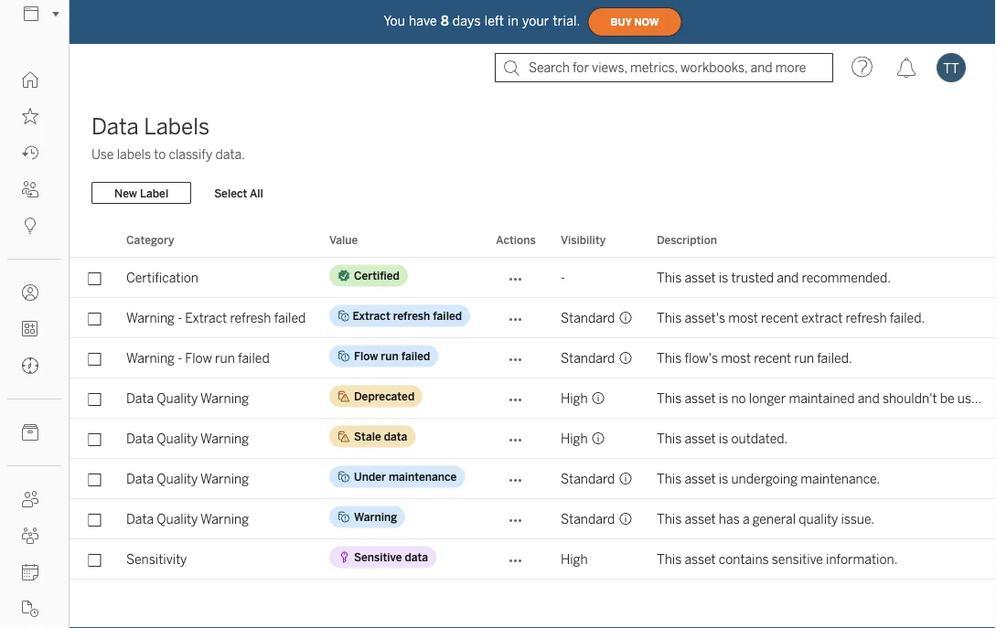 Task type: describe. For each thing, give the bounding box(es) containing it.
is for undergoing
[[719, 472, 729, 487]]

main navigation. press the up and down arrow keys to access links. element
[[0, 61, 69, 629]]

3 high from the top
[[561, 552, 588, 567]]

Search for views, metrics, workbooks, and more text field
[[495, 53, 834, 82]]

grid containing certification
[[70, 223, 997, 629]]

maintained
[[789, 391, 855, 406]]

data for this asset is undergoing maintenance.
[[126, 472, 154, 487]]

data.
[[215, 147, 245, 162]]

warning - extract refresh failed
[[126, 311, 306, 326]]

0 horizontal spatial extract
[[185, 311, 227, 326]]

0 vertical spatial and
[[777, 270, 799, 286]]

contains
[[719, 552, 769, 567]]

outdated.
[[732, 431, 788, 447]]

sensitive
[[772, 552, 824, 567]]

row containing certification
[[70, 258, 997, 298]]

this for this asset's most recent extract refresh failed.
[[657, 311, 682, 326]]

general
[[753, 512, 796, 527]]

most for flow's
[[721, 351, 751, 366]]

quality for this asset has a general quality issue.
[[157, 512, 198, 527]]

this asset has a general quality issue.
[[657, 512, 875, 527]]

this asset contains sensitive information.
[[657, 552, 898, 567]]

this asset is trusted and recommended.
[[657, 270, 891, 286]]

maintenance
[[389, 470, 457, 484]]

row containing warning - extract refresh failed
[[70, 298, 997, 339]]

select all
[[214, 186, 263, 200]]

7 row from the top
[[70, 500, 997, 540]]

row containing sensitivity
[[70, 540, 997, 580]]

category
[[126, 233, 174, 247]]

this for this asset is outdated.
[[657, 431, 682, 447]]

8
[[441, 13, 449, 29]]

data quality warning for this asset is outdated.
[[126, 431, 249, 447]]

data labels use labels to classify data.
[[92, 114, 245, 162]]

1 horizontal spatial run
[[381, 350, 399, 363]]

high for this asset is no longer maintained and shouldn't be used.
[[561, 391, 588, 406]]

labels
[[144, 114, 210, 140]]

standard for this asset is undergoing maintenance.
[[561, 472, 615, 487]]

this for this asset is no longer maintained and shouldn't be used.
[[657, 391, 682, 406]]

left
[[485, 13, 504, 29]]

buy now
[[611, 16, 659, 28]]

a
[[743, 512, 750, 527]]

data for this asset has a general quality issue.
[[126, 512, 154, 527]]

data quality warning for this asset is no longer maintained and shouldn't be used.
[[126, 391, 249, 406]]

asset for trusted
[[685, 270, 716, 286]]

longer
[[749, 391, 786, 406]]

deprecated
[[354, 390, 415, 403]]

this for this asset is trusted and recommended.
[[657, 270, 682, 286]]

this asset is no longer maintained and shouldn't be used.
[[657, 391, 990, 406]]

you
[[384, 13, 405, 29]]

1 horizontal spatial failed.
[[890, 311, 925, 326]]

be
[[941, 391, 955, 406]]

high for this asset is outdated.
[[561, 431, 588, 447]]

recent for run
[[754, 351, 792, 366]]

most for asset's
[[729, 311, 759, 326]]

is for trusted
[[719, 270, 729, 286]]

shouldn't
[[883, 391, 938, 406]]

2 horizontal spatial refresh
[[846, 311, 887, 326]]

actions
[[496, 233, 536, 247]]

this flow's most recent run failed.
[[657, 351, 853, 366]]

- for warning - flow run failed
[[178, 351, 182, 366]]

buy now button
[[588, 7, 682, 37]]

this for this asset is undergoing maintenance.
[[657, 472, 682, 487]]

extract refresh failed
[[353, 309, 462, 323]]

has
[[719, 512, 740, 527]]

in
[[508, 13, 519, 29]]

undergoing
[[732, 472, 798, 487]]

1 horizontal spatial refresh
[[393, 309, 430, 323]]

your
[[523, 13, 550, 29]]

have
[[409, 13, 437, 29]]

new label button
[[92, 182, 191, 204]]

new label
[[114, 186, 169, 200]]

0 horizontal spatial refresh
[[230, 311, 271, 326]]

quality for this asset is outdated.
[[157, 431, 198, 447]]

1 vertical spatial and
[[858, 391, 880, 406]]

asset's
[[685, 311, 726, 326]]

is for no
[[719, 391, 729, 406]]

under maintenance
[[354, 470, 457, 484]]

this for this flow's most recent run failed.
[[657, 351, 682, 366]]

row group containing certification
[[70, 258, 997, 580]]

classify
[[169, 147, 213, 162]]

buy
[[611, 16, 632, 28]]

certification
[[126, 270, 199, 286]]

0 horizontal spatial flow
[[185, 351, 212, 366]]



Task type: vqa. For each thing, say whether or not it's contained in the screenshot.


Task type: locate. For each thing, give the bounding box(es) containing it.
asset for no
[[685, 391, 716, 406]]

this down description
[[657, 270, 682, 286]]

asset left has
[[685, 512, 716, 527]]

this asset is outdated.
[[657, 431, 788, 447]]

0 horizontal spatial and
[[777, 270, 799, 286]]

recommended.
[[802, 270, 891, 286]]

standard for this asset's most recent extract refresh failed.
[[561, 311, 615, 326]]

0 vertical spatial recent
[[762, 311, 799, 326]]

and
[[777, 270, 799, 286], [858, 391, 880, 406]]

0 vertical spatial -
[[561, 270, 566, 286]]

asset for a
[[685, 512, 716, 527]]

2 vertical spatial -
[[178, 351, 182, 366]]

3 asset from the top
[[685, 431, 716, 447]]

run up deprecated
[[381, 350, 399, 363]]

to
[[154, 147, 166, 162]]

data for this asset is no longer maintained and shouldn't be used.
[[126, 391, 154, 406]]

8 row from the top
[[70, 540, 997, 580]]

you have 8 days left in your trial.
[[384, 13, 581, 29]]

sensitivity
[[126, 552, 187, 567]]

warning - flow run failed
[[126, 351, 270, 366]]

refresh
[[393, 309, 430, 323], [230, 311, 271, 326], [846, 311, 887, 326]]

data right stale
[[384, 430, 408, 443]]

maintenance.
[[801, 472, 881, 487]]

1 row from the top
[[70, 258, 997, 298]]

this for this asset has a general quality issue.
[[657, 512, 682, 527]]

2 high from the top
[[561, 431, 588, 447]]

1 vertical spatial most
[[721, 351, 751, 366]]

refresh up flow run failed
[[393, 309, 430, 323]]

-
[[561, 270, 566, 286], [178, 311, 182, 326], [178, 351, 182, 366]]

no
[[732, 391, 746, 406]]

stale
[[354, 430, 381, 443]]

0 vertical spatial data
[[384, 430, 408, 443]]

this up "this asset is outdated."
[[657, 391, 682, 406]]

quality for this asset is no longer maintained and shouldn't be used.
[[157, 391, 198, 406]]

0 horizontal spatial run
[[215, 351, 235, 366]]

2 standard from the top
[[561, 351, 615, 366]]

1 vertical spatial high
[[561, 431, 588, 447]]

information.
[[826, 552, 898, 567]]

asset for sensitive
[[685, 552, 716, 567]]

now
[[635, 16, 659, 28]]

6 asset from the top
[[685, 552, 716, 567]]

run
[[381, 350, 399, 363], [215, 351, 235, 366], [795, 351, 815, 366]]

failed
[[433, 309, 462, 323], [274, 311, 306, 326], [402, 350, 431, 363], [238, 351, 270, 366]]

3 data quality warning from the top
[[126, 472, 249, 487]]

1 horizontal spatial extract
[[353, 309, 391, 323]]

certified
[[354, 269, 400, 282]]

2 asset from the top
[[685, 391, 716, 406]]

3 this from the top
[[657, 351, 682, 366]]

1 standard from the top
[[561, 311, 615, 326]]

data quality warning for this asset is undergoing maintenance.
[[126, 472, 249, 487]]

asset left no
[[685, 391, 716, 406]]

flow's
[[685, 351, 718, 366]]

3 row from the top
[[70, 339, 997, 379]]

grid
[[70, 223, 997, 629]]

- down visibility
[[561, 270, 566, 286]]

trial.
[[553, 13, 581, 29]]

stale data
[[354, 430, 408, 443]]

flow
[[354, 350, 378, 363], [185, 351, 212, 366]]

recent down this asset is trusted and recommended.
[[762, 311, 799, 326]]

high
[[561, 391, 588, 406], [561, 431, 588, 447], [561, 552, 588, 567]]

data quality warning for this asset has a general quality issue.
[[126, 512, 249, 527]]

under
[[354, 470, 386, 484]]

this asset's most recent extract refresh failed.
[[657, 311, 925, 326]]

is left trusted
[[719, 270, 729, 286]]

1 vertical spatial data
[[405, 551, 428, 564]]

most right "flow's"
[[721, 351, 751, 366]]

3 is from the top
[[719, 431, 729, 447]]

quality
[[157, 391, 198, 406], [157, 431, 198, 447], [157, 472, 198, 487], [157, 512, 198, 527]]

4 quality from the top
[[157, 512, 198, 527]]

warning
[[126, 311, 175, 326], [126, 351, 175, 366], [201, 391, 249, 406], [201, 431, 249, 447], [201, 472, 249, 487], [354, 511, 397, 524], [201, 512, 249, 527]]

data right sensitive
[[405, 551, 428, 564]]

select all button
[[202, 182, 275, 204]]

2 data quality warning from the top
[[126, 431, 249, 447]]

flow run failed
[[354, 350, 431, 363]]

1 vertical spatial recent
[[754, 351, 792, 366]]

this left asset's at the right of the page
[[657, 311, 682, 326]]

2 row from the top
[[70, 298, 997, 339]]

2 this from the top
[[657, 311, 682, 326]]

is left no
[[719, 391, 729, 406]]

and right trusted
[[777, 270, 799, 286]]

1 vertical spatial failed.
[[817, 351, 853, 366]]

data for sensitivity
[[405, 551, 428, 564]]

this asset is undergoing maintenance.
[[657, 472, 881, 487]]

description
[[657, 233, 718, 247]]

data for this asset is outdated.
[[126, 431, 154, 447]]

1 data quality warning from the top
[[126, 391, 249, 406]]

labels
[[117, 147, 151, 162]]

1 is from the top
[[719, 270, 729, 286]]

refresh up warning - flow run failed
[[230, 311, 271, 326]]

failed.
[[890, 311, 925, 326], [817, 351, 853, 366]]

data inside data labels use labels to classify data.
[[92, 114, 139, 140]]

asset left contains
[[685, 552, 716, 567]]

issue.
[[841, 512, 875, 527]]

asset down "this asset is outdated."
[[685, 472, 716, 487]]

2 quality from the top
[[157, 431, 198, 447]]

failed. down recommended. on the top right
[[890, 311, 925, 326]]

run down warning - extract refresh failed
[[215, 351, 235, 366]]

trusted
[[732, 270, 774, 286]]

1 high from the top
[[561, 391, 588, 406]]

4 asset from the top
[[685, 472, 716, 487]]

data for data quality warning
[[384, 430, 408, 443]]

asset left outdated.
[[685, 431, 716, 447]]

run down this asset's most recent extract refresh failed.
[[795, 351, 815, 366]]

sensitive
[[354, 551, 402, 564]]

3 standard from the top
[[561, 472, 615, 487]]

visibility
[[561, 233, 606, 247]]

is down "this asset is outdated."
[[719, 472, 729, 487]]

2 is from the top
[[719, 391, 729, 406]]

1 this from the top
[[657, 270, 682, 286]]

1 horizontal spatial and
[[858, 391, 880, 406]]

is left outdated.
[[719, 431, 729, 447]]

new
[[114, 186, 137, 200]]

standard
[[561, 311, 615, 326], [561, 351, 615, 366], [561, 472, 615, 487], [561, 512, 615, 527]]

5 asset from the top
[[685, 512, 716, 527]]

quality
[[799, 512, 839, 527]]

asset
[[685, 270, 716, 286], [685, 391, 716, 406], [685, 431, 716, 447], [685, 472, 716, 487], [685, 512, 716, 527], [685, 552, 716, 567]]

most
[[729, 311, 759, 326], [721, 351, 751, 366]]

quality for this asset is undergoing maintenance.
[[157, 472, 198, 487]]

this left contains
[[657, 552, 682, 567]]

this
[[657, 270, 682, 286], [657, 311, 682, 326], [657, 351, 682, 366], [657, 391, 682, 406], [657, 431, 682, 447], [657, 472, 682, 487], [657, 512, 682, 527], [657, 552, 682, 567]]

days
[[453, 13, 481, 29]]

row group
[[70, 258, 997, 580]]

recent for extract
[[762, 311, 799, 326]]

asset for undergoing
[[685, 472, 716, 487]]

this left "flow's"
[[657, 351, 682, 366]]

data
[[384, 430, 408, 443], [405, 551, 428, 564]]

- down warning - extract refresh failed
[[178, 351, 182, 366]]

label
[[140, 186, 169, 200]]

standard for this flow's most recent run failed.
[[561, 351, 615, 366]]

all
[[250, 186, 263, 200]]

0 vertical spatial most
[[729, 311, 759, 326]]

- down certification
[[178, 311, 182, 326]]

4 data quality warning from the top
[[126, 512, 249, 527]]

sensitive data
[[354, 551, 428, 564]]

use
[[92, 147, 114, 162]]

1 quality from the top
[[157, 391, 198, 406]]

used.
[[958, 391, 990, 406]]

data
[[92, 114, 139, 140], [126, 391, 154, 406], [126, 431, 154, 447], [126, 472, 154, 487], [126, 512, 154, 527]]

7 this from the top
[[657, 512, 682, 527]]

select
[[214, 186, 247, 200]]

2 vertical spatial high
[[561, 552, 588, 567]]

1 asset from the top
[[685, 270, 716, 286]]

is for outdated.
[[719, 431, 729, 447]]

0 vertical spatial failed.
[[890, 311, 925, 326]]

refresh right extract
[[846, 311, 887, 326]]

flow up deprecated
[[354, 350, 378, 363]]

4 this from the top
[[657, 391, 682, 406]]

standard for this asset has a general quality issue.
[[561, 512, 615, 527]]

extract
[[802, 311, 843, 326]]

value
[[329, 233, 358, 247]]

asset for outdated.
[[685, 431, 716, 447]]

extract down certified
[[353, 309, 391, 323]]

this left outdated.
[[657, 431, 682, 447]]

recent up longer
[[754, 351, 792, 366]]

extract
[[353, 309, 391, 323], [185, 311, 227, 326]]

4 row from the top
[[70, 379, 997, 419]]

2 horizontal spatial run
[[795, 351, 815, 366]]

this for this asset contains sensitive information.
[[657, 552, 682, 567]]

0 vertical spatial high
[[561, 391, 588, 406]]

5 this from the top
[[657, 431, 682, 447]]

data quality warning
[[126, 391, 249, 406], [126, 431, 249, 447], [126, 472, 249, 487], [126, 512, 249, 527]]

1 vertical spatial -
[[178, 311, 182, 326]]

extract up warning - flow run failed
[[185, 311, 227, 326]]

row containing warning - flow run failed
[[70, 339, 997, 379]]

is
[[719, 270, 729, 286], [719, 391, 729, 406], [719, 431, 729, 447], [719, 472, 729, 487]]

4 standard from the top
[[561, 512, 615, 527]]

8 this from the top
[[657, 552, 682, 567]]

asset down description
[[685, 270, 716, 286]]

4 is from the top
[[719, 472, 729, 487]]

0 horizontal spatial failed.
[[817, 351, 853, 366]]

5 row from the top
[[70, 419, 997, 459]]

flow down warning - extract refresh failed
[[185, 351, 212, 366]]

- for warning - extract refresh failed
[[178, 311, 182, 326]]

this down "this asset is outdated."
[[657, 472, 682, 487]]

most right asset's at the right of the page
[[729, 311, 759, 326]]

row
[[70, 258, 997, 298], [70, 298, 997, 339], [70, 339, 997, 379], [70, 379, 997, 419], [70, 419, 997, 459], [70, 459, 997, 500], [70, 500, 997, 540], [70, 540, 997, 580]]

failed. up this asset is no longer maintained and shouldn't be used.
[[817, 351, 853, 366]]

1 horizontal spatial flow
[[354, 350, 378, 363]]

3 quality from the top
[[157, 472, 198, 487]]

this left has
[[657, 512, 682, 527]]

recent
[[762, 311, 799, 326], [754, 351, 792, 366]]

and left shouldn't
[[858, 391, 880, 406]]

6 row from the top
[[70, 459, 997, 500]]

6 this from the top
[[657, 472, 682, 487]]



